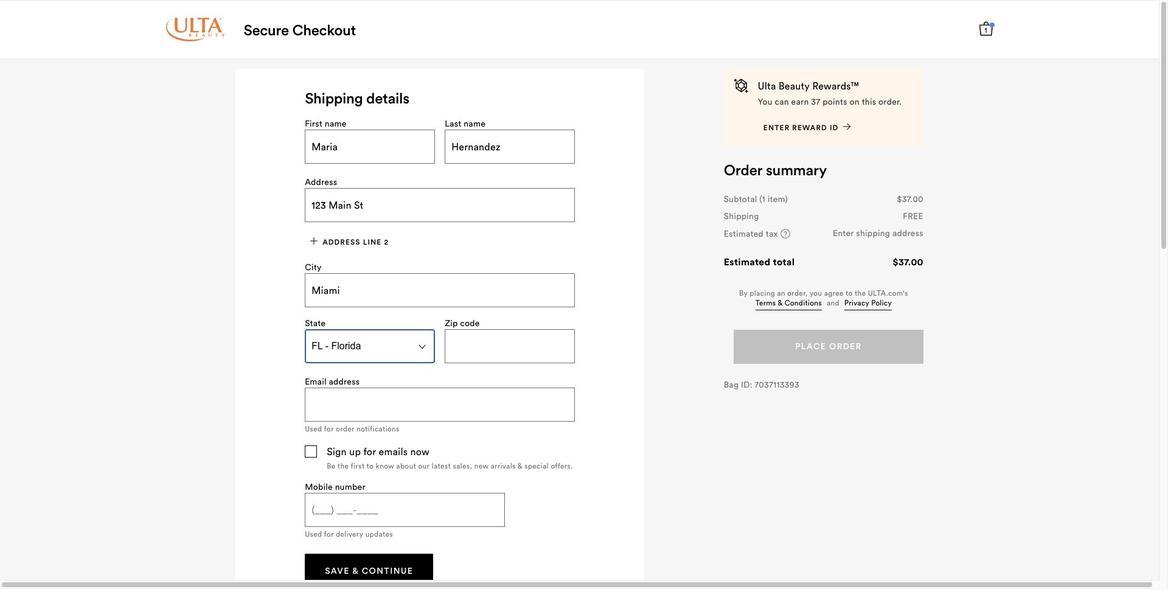 Task type: locate. For each thing, give the bounding box(es) containing it.
Last name text field
[[446, 130, 575, 163]]

Mobile number telephone field
[[306, 494, 504, 526]]

City text field
[[306, 274, 575, 307]]

First name text field
[[306, 130, 435, 163]]



Task type: describe. For each thing, give the bounding box(es) containing it.
click to learn how tax is calculated image
[[781, 229, 791, 239]]

withicon image
[[311, 237, 318, 245]]

Address text field
[[306, 189, 575, 221]]

Zip code telephone field
[[446, 330, 575, 363]]

Email address field
[[306, 389, 575, 421]]

withiconright image
[[844, 123, 851, 130]]



Task type: vqa. For each thing, say whether or not it's contained in the screenshot.
WITHICONRIGHT
yes



